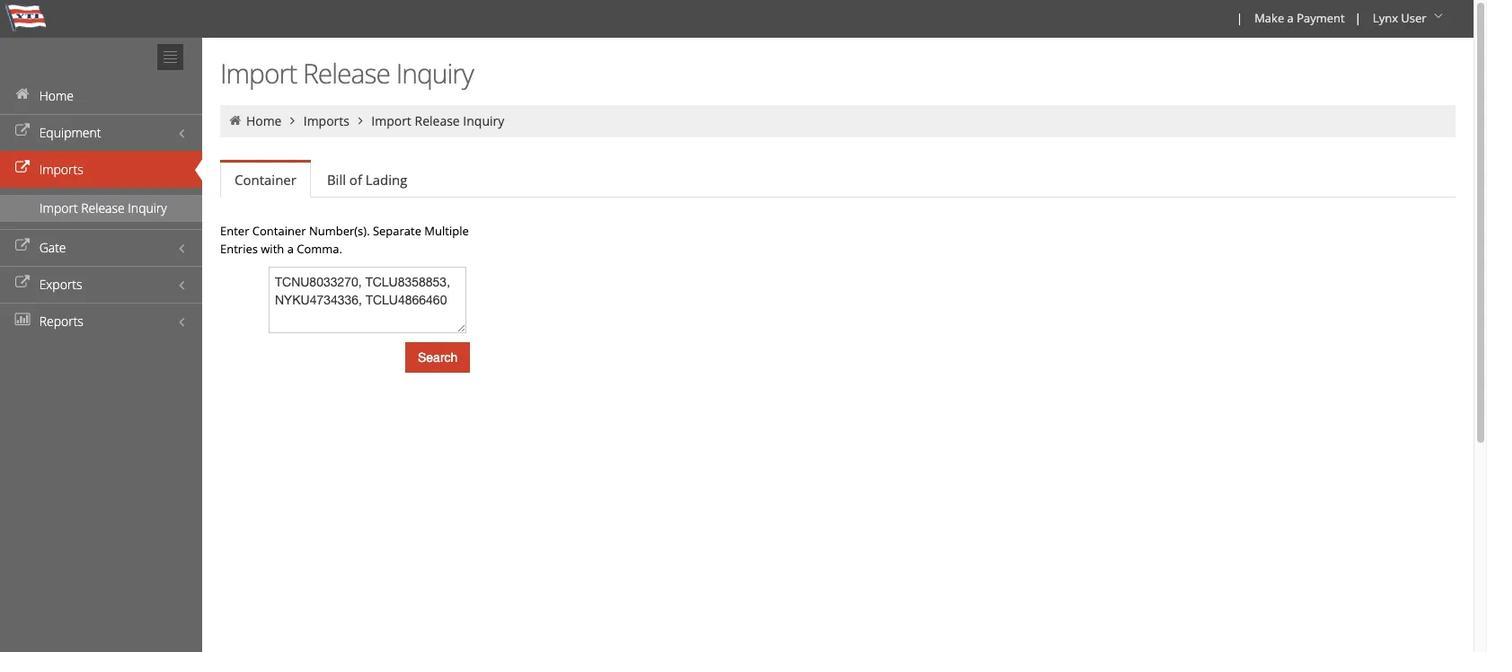 Task type: describe. For each thing, give the bounding box(es) containing it.
1 | from the left
[[1237, 10, 1243, 26]]

gate
[[39, 239, 66, 256]]

external link image for exports
[[13, 277, 31, 289]]

number(s).
[[309, 223, 370, 239]]

reports
[[39, 313, 83, 330]]

bill of lading
[[327, 171, 407, 189]]

0 vertical spatial inquiry
[[396, 55, 473, 92]]

a inside enter container number(s).  separate multiple entries with a comma.
[[287, 241, 294, 257]]

0 vertical spatial import release inquiry
[[220, 55, 473, 92]]

1 horizontal spatial imports
[[304, 112, 350, 129]]

lynx user
[[1373, 10, 1427, 26]]

1 horizontal spatial home image
[[227, 114, 243, 127]]

0 vertical spatial import release inquiry link
[[371, 112, 504, 129]]

make a payment link
[[1247, 0, 1351, 38]]

enter
[[220, 223, 249, 239]]

gate link
[[0, 229, 202, 266]]

of
[[349, 171, 362, 189]]

with
[[261, 241, 284, 257]]

external link image
[[13, 162, 31, 174]]

release for top import release inquiry link
[[415, 112, 460, 129]]

enter container number(s).  separate multiple entries with a comma.
[[220, 223, 469, 257]]

make a payment
[[1255, 10, 1345, 26]]

make
[[1255, 10, 1285, 26]]

exports
[[39, 276, 82, 293]]

payment
[[1297, 10, 1345, 26]]

container link
[[220, 163, 311, 198]]

release for the bottommost import release inquiry link
[[81, 200, 125, 217]]

imports inside imports link
[[39, 161, 83, 178]]

bill
[[327, 171, 346, 189]]

equipment link
[[0, 114, 202, 151]]

0 vertical spatial release
[[303, 55, 390, 92]]

external link image for gate
[[13, 240, 31, 253]]

angle right image
[[353, 114, 368, 127]]

equipment
[[39, 124, 101, 141]]

entries
[[220, 241, 258, 257]]

0 vertical spatial import
[[220, 55, 297, 92]]

import release inquiry for top import release inquiry link
[[371, 112, 504, 129]]

import for top import release inquiry link
[[371, 112, 412, 129]]

1 vertical spatial import release inquiry link
[[0, 195, 202, 222]]

user
[[1401, 10, 1427, 26]]

0 vertical spatial home
[[39, 87, 74, 104]]

external link image for equipment
[[13, 125, 31, 138]]



Task type: locate. For each thing, give the bounding box(es) containing it.
angle down image
[[1430, 10, 1448, 22]]

1 horizontal spatial import
[[220, 55, 297, 92]]

home up equipment
[[39, 87, 74, 104]]

release right angle right image
[[415, 112, 460, 129]]

imports
[[304, 112, 350, 129], [39, 161, 83, 178]]

1 vertical spatial home
[[246, 112, 282, 129]]

0 horizontal spatial release
[[81, 200, 125, 217]]

container up the "with"
[[252, 223, 306, 239]]

container
[[235, 171, 297, 189], [252, 223, 306, 239]]

2 horizontal spatial import
[[371, 112, 412, 129]]

2 vertical spatial inquiry
[[128, 200, 167, 217]]

imports link down equipment
[[0, 151, 202, 188]]

0 horizontal spatial |
[[1237, 10, 1243, 26]]

import for the bottommost import release inquiry link
[[40, 200, 78, 217]]

1 horizontal spatial import release inquiry link
[[371, 112, 504, 129]]

0 vertical spatial container
[[235, 171, 297, 189]]

import release inquiry for the bottommost import release inquiry link
[[40, 200, 167, 217]]

1 vertical spatial container
[[252, 223, 306, 239]]

bill of lading link
[[313, 162, 422, 198]]

1 vertical spatial imports
[[39, 161, 83, 178]]

comma.
[[297, 241, 342, 257]]

0 horizontal spatial a
[[287, 241, 294, 257]]

import release inquiry up angle right image
[[220, 55, 473, 92]]

0 vertical spatial a
[[1288, 10, 1294, 26]]

|
[[1237, 10, 1243, 26], [1355, 10, 1362, 26]]

exports link
[[0, 266, 202, 303]]

0 vertical spatial imports
[[304, 112, 350, 129]]

lynx
[[1373, 10, 1398, 26]]

0 horizontal spatial import
[[40, 200, 78, 217]]

1 horizontal spatial imports link
[[304, 112, 350, 129]]

search
[[418, 351, 458, 365]]

0 horizontal spatial home
[[39, 87, 74, 104]]

import release inquiry right angle right image
[[371, 112, 504, 129]]

import right angle right image
[[371, 112, 412, 129]]

import
[[220, 55, 297, 92], [371, 112, 412, 129], [40, 200, 78, 217]]

0 vertical spatial home image
[[13, 88, 31, 101]]

0 horizontal spatial home image
[[13, 88, 31, 101]]

external link image up external link icon
[[13, 125, 31, 138]]

inquiry for top import release inquiry link
[[463, 112, 504, 129]]

a right the "with"
[[287, 241, 294, 257]]

import release inquiry link
[[371, 112, 504, 129], [0, 195, 202, 222]]

1 horizontal spatial home link
[[246, 112, 282, 129]]

import release inquiry
[[220, 55, 473, 92], [371, 112, 504, 129], [40, 200, 167, 217]]

import release inquiry inside import release inquiry link
[[40, 200, 167, 217]]

release
[[303, 55, 390, 92], [415, 112, 460, 129], [81, 200, 125, 217]]

2 vertical spatial import release inquiry
[[40, 200, 167, 217]]

1 horizontal spatial release
[[303, 55, 390, 92]]

bar chart image
[[13, 314, 31, 326]]

container inside enter container number(s).  separate multiple entries with a comma.
[[252, 223, 306, 239]]

container up enter
[[235, 171, 297, 189]]

1 vertical spatial home image
[[227, 114, 243, 127]]

1 vertical spatial a
[[287, 241, 294, 257]]

external link image
[[13, 125, 31, 138], [13, 240, 31, 253], [13, 277, 31, 289]]

home
[[39, 87, 74, 104], [246, 112, 282, 129]]

home link
[[0, 77, 202, 114], [246, 112, 282, 129]]

1 vertical spatial inquiry
[[463, 112, 504, 129]]

external link image inside equipment link
[[13, 125, 31, 138]]

lynx user link
[[1365, 0, 1454, 38]]

2 external link image from the top
[[13, 240, 31, 253]]

0 horizontal spatial import release inquiry link
[[0, 195, 202, 222]]

separate
[[373, 223, 422, 239]]

a right make
[[1288, 10, 1294, 26]]

lading
[[366, 171, 407, 189]]

release up angle right image
[[303, 55, 390, 92]]

external link image inside gate link
[[13, 240, 31, 253]]

0 horizontal spatial home link
[[0, 77, 202, 114]]

1 vertical spatial release
[[415, 112, 460, 129]]

imports right angle right icon
[[304, 112, 350, 129]]

2 horizontal spatial release
[[415, 112, 460, 129]]

home left angle right icon
[[246, 112, 282, 129]]

home image left angle right icon
[[227, 114, 243, 127]]

2 | from the left
[[1355, 10, 1362, 26]]

| left lynx
[[1355, 10, 1362, 26]]

import release inquiry link up gate link
[[0, 195, 202, 222]]

inquiry for the bottommost import release inquiry link
[[128, 200, 167, 217]]

1 vertical spatial import
[[371, 112, 412, 129]]

home image inside home link
[[13, 88, 31, 101]]

None text field
[[269, 267, 466, 333]]

home image
[[13, 88, 31, 101], [227, 114, 243, 127]]

1 horizontal spatial home
[[246, 112, 282, 129]]

0 vertical spatial imports link
[[304, 112, 350, 129]]

import release inquiry link right angle right image
[[371, 112, 504, 129]]

multiple
[[425, 223, 469, 239]]

search button
[[405, 342, 470, 373]]

1 vertical spatial import release inquiry
[[371, 112, 504, 129]]

1 vertical spatial imports link
[[0, 151, 202, 188]]

home link up equipment
[[0, 77, 202, 114]]

1 external link image from the top
[[13, 125, 31, 138]]

2 vertical spatial external link image
[[13, 277, 31, 289]]

1 horizontal spatial a
[[1288, 10, 1294, 26]]

home link left angle right icon
[[246, 112, 282, 129]]

home image up external link icon
[[13, 88, 31, 101]]

import up the gate
[[40, 200, 78, 217]]

release up gate link
[[81, 200, 125, 217]]

0 horizontal spatial imports link
[[0, 151, 202, 188]]

3 external link image from the top
[[13, 277, 31, 289]]

reports link
[[0, 303, 202, 340]]

imports link
[[304, 112, 350, 129], [0, 151, 202, 188]]

a
[[1288, 10, 1294, 26], [287, 241, 294, 257]]

external link image inside exports link
[[13, 277, 31, 289]]

external link image left the gate
[[13, 240, 31, 253]]

import release inquiry up gate link
[[40, 200, 167, 217]]

0 vertical spatial external link image
[[13, 125, 31, 138]]

inquiry
[[396, 55, 473, 92], [463, 112, 504, 129], [128, 200, 167, 217]]

| left make
[[1237, 10, 1243, 26]]

2 vertical spatial import
[[40, 200, 78, 217]]

1 horizontal spatial |
[[1355, 10, 1362, 26]]

imports link right angle right icon
[[304, 112, 350, 129]]

0 horizontal spatial imports
[[39, 161, 83, 178]]

2 vertical spatial release
[[81, 200, 125, 217]]

a inside make a payment 'link'
[[1288, 10, 1294, 26]]

1 vertical spatial external link image
[[13, 240, 31, 253]]

imports down equipment
[[39, 161, 83, 178]]

angle right image
[[285, 114, 301, 127]]

external link image up bar chart icon
[[13, 277, 31, 289]]

import up angle right icon
[[220, 55, 297, 92]]



Task type: vqa. For each thing, say whether or not it's contained in the screenshot.
TBA related to 1C,1E,1F,1G,2D,2G,3E,3G
no



